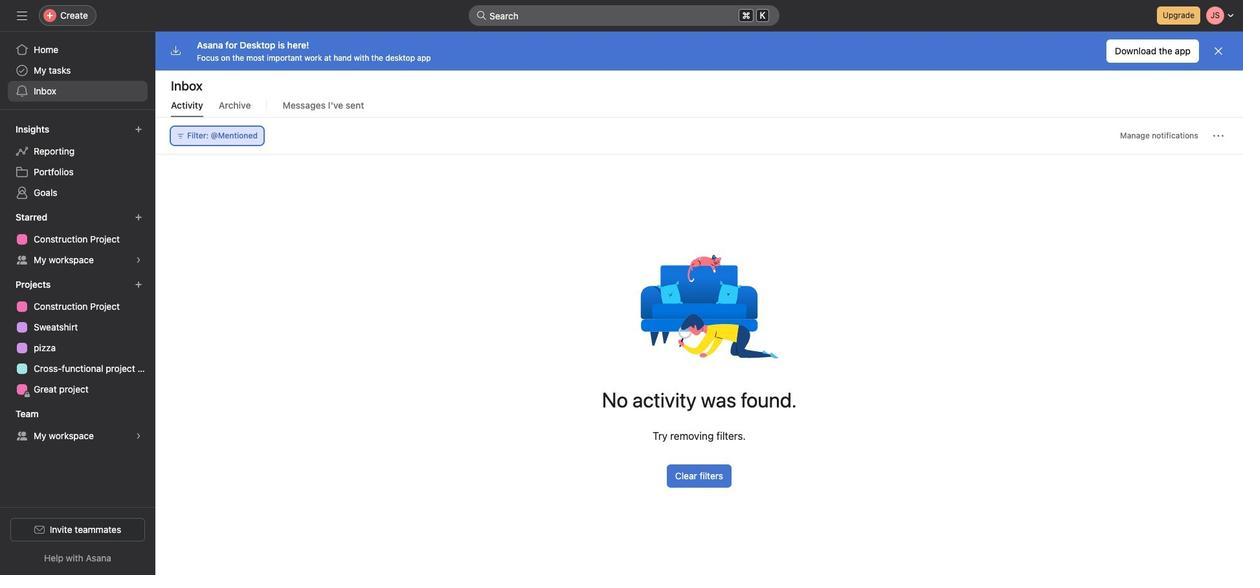 Task type: locate. For each thing, give the bounding box(es) containing it.
new insights image
[[135, 126, 143, 133]]

None field
[[469, 5, 780, 26]]

see details, my workspace image inside starred element
[[135, 257, 143, 264]]

global element
[[0, 32, 155, 109]]

1 see details, my workspace image from the top
[[135, 257, 143, 264]]

teams element
[[0, 403, 155, 450]]

see details, my workspace image
[[135, 257, 143, 264], [135, 433, 143, 440]]

1 vertical spatial see details, my workspace image
[[135, 433, 143, 440]]

0 vertical spatial see details, my workspace image
[[135, 257, 143, 264]]

prominent image
[[477, 10, 487, 21]]

Search tasks, projects, and more text field
[[469, 5, 780, 26]]

2 see details, my workspace image from the top
[[135, 433, 143, 440]]

new project or portfolio image
[[135, 281, 143, 289]]



Task type: describe. For each thing, give the bounding box(es) containing it.
see details, my workspace image inside teams 'element'
[[135, 433, 143, 440]]

starred element
[[0, 206, 155, 273]]

add items to starred image
[[135, 214, 143, 222]]

more actions image
[[1214, 131, 1224, 141]]

dismiss image
[[1214, 46, 1224, 56]]

hide sidebar image
[[17, 10, 27, 21]]

projects element
[[0, 273, 155, 403]]

insights element
[[0, 118, 155, 206]]



Task type: vqa. For each thing, say whether or not it's contained in the screenshot.
workspace
no



